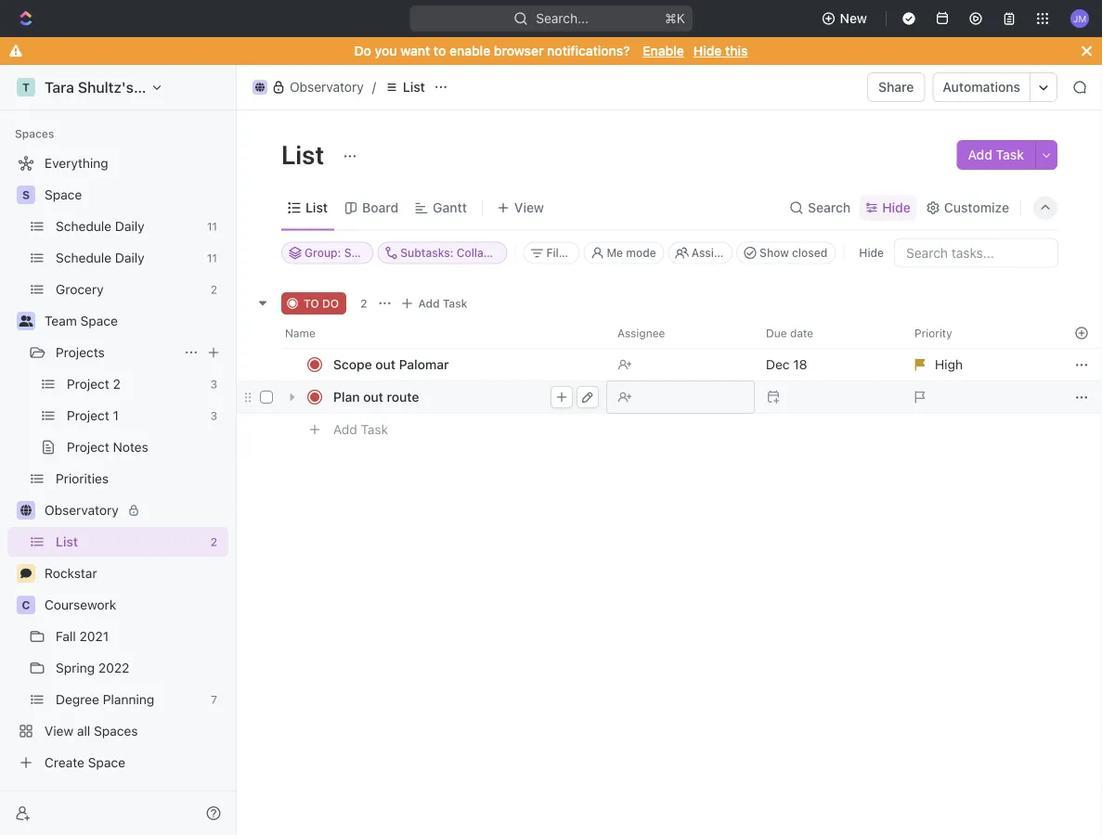 Task type: describe. For each thing, give the bounding box(es) containing it.
automations
[[943, 79, 1021, 95]]

gantt link
[[429, 195, 467, 221]]

1 vertical spatial task
[[443, 297, 468, 310]]

group:
[[305, 247, 341, 260]]

automations button
[[934, 73, 1030, 101]]

0 vertical spatial spaces
[[15, 127, 54, 140]]

2 vertical spatial task
[[361, 422, 388, 437]]

spring
[[56, 661, 95, 676]]

3 for 2
[[210, 378, 217, 391]]

search
[[808, 200, 851, 215]]

view for view all spaces
[[45, 724, 73, 739]]

space for create
[[88, 756, 125, 771]]

projects
[[56, 345, 105, 360]]

2022
[[98, 661, 129, 676]]

coursework link
[[45, 591, 225, 620]]

2 right do
[[360, 297, 367, 310]]

priority button
[[904, 318, 1052, 348]]

mode
[[626, 247, 656, 260]]

2 11 from the top
[[207, 252, 217, 265]]

priorities
[[56, 471, 109, 487]]

due date button
[[755, 318, 904, 348]]

c
[[22, 599, 30, 612]]

assignee button
[[607, 318, 755, 348]]

coursework, , element
[[17, 596, 35, 615]]

observatory inside sidebar navigation
[[45, 503, 119, 518]]

scope out palomar link
[[329, 351, 603, 378]]

search...
[[536, 11, 589, 26]]

space link
[[45, 180, 225, 210]]

0 horizontal spatial list link
[[56, 528, 203, 557]]

this
[[725, 43, 748, 59]]

gantt
[[433, 200, 467, 215]]

1 horizontal spatial spaces
[[94, 724, 138, 739]]

name
[[285, 326, 316, 339]]

scope out palomar
[[333, 357, 449, 372]]

user group image
[[19, 316, 33, 327]]

name button
[[281, 318, 607, 348]]

subtasks:
[[401, 247, 454, 260]]

1 daily from the top
[[115, 219, 145, 234]]

1 horizontal spatial observatory
[[290, 79, 364, 95]]

globe image
[[255, 83, 265, 92]]

filters
[[547, 247, 580, 260]]

scope
[[333, 357, 372, 372]]

tara shultz's workspace, , element
[[17, 78, 35, 97]]

create
[[45, 756, 84, 771]]

browser
[[494, 43, 544, 59]]

2 horizontal spatial task
[[996, 147, 1024, 163]]

project 2 link
[[67, 370, 203, 399]]

Search tasks... text field
[[895, 239, 1058, 267]]

list inside sidebar navigation
[[56, 535, 78, 550]]

0 horizontal spatial add task
[[333, 422, 388, 437]]

search button
[[784, 195, 857, 221]]

s
[[22, 189, 30, 202]]

/
[[372, 79, 376, 95]]

project notes link
[[67, 433, 225, 463]]

customize button
[[920, 195, 1015, 221]]

show closed
[[760, 247, 828, 260]]

new button
[[814, 4, 879, 33]]

1 11 from the top
[[207, 220, 217, 233]]

view all spaces link
[[7, 717, 225, 747]]

project 1
[[67, 408, 119, 424]]

share button
[[868, 72, 925, 102]]

all inside sidebar navigation
[[77, 724, 90, 739]]

degree planning link
[[56, 685, 204, 715]]

tara shultz's workspace
[[45, 78, 215, 96]]

out for plan
[[363, 389, 384, 404]]

project 2
[[67, 377, 121, 392]]

1 schedule daily link from the top
[[56, 212, 200, 241]]

everything link
[[7, 149, 225, 178]]

to do
[[304, 297, 339, 310]]

0 vertical spatial add task button
[[957, 140, 1036, 170]]

view button
[[490, 195, 551, 221]]

closed
[[792, 247, 828, 260]]

tara
[[45, 78, 74, 96]]

2 daily from the top
[[115, 250, 145, 266]]

0 vertical spatial hide
[[694, 43, 722, 59]]

2 vertical spatial add task button
[[325, 418, 396, 441]]

1
[[113, 408, 119, 424]]

project 1 link
[[67, 401, 203, 431]]

1 vertical spatial list link
[[302, 195, 328, 221]]

you
[[375, 43, 397, 59]]

project for project 1
[[67, 408, 109, 424]]

0 vertical spatial observatory link
[[248, 76, 369, 98]]

fall
[[56, 629, 76, 645]]

favorites
[[15, 96, 64, 109]]

degree
[[56, 692, 99, 708]]

comment image
[[20, 568, 32, 580]]

due date
[[766, 326, 814, 339]]

⌘k
[[665, 11, 685, 26]]

hide button
[[852, 242, 892, 264]]

enable
[[450, 43, 491, 59]]

7
[[211, 694, 217, 707]]

jm button
[[1065, 4, 1095, 33]]

hide button
[[860, 195, 917, 221]]

show closed button
[[737, 242, 836, 264]]

rockstar
[[45, 566, 97, 581]]

customize
[[944, 200, 1010, 215]]

enable
[[643, 43, 684, 59]]



Task type: vqa. For each thing, say whether or not it's contained in the screenshot.
ClickBot commented Yesterday
no



Task type: locate. For each thing, give the bounding box(es) containing it.
tree containing everything
[[7, 149, 228, 778]]

group: status
[[305, 247, 379, 260]]

0 vertical spatial schedule daily link
[[56, 212, 200, 241]]

1 vertical spatial schedule daily link
[[56, 243, 200, 273]]

do
[[354, 43, 371, 59]]

show
[[760, 247, 789, 260]]

out for scope
[[376, 357, 396, 372]]

0 vertical spatial list link
[[380, 76, 430, 98]]

task
[[996, 147, 1024, 163], [443, 297, 468, 310], [361, 422, 388, 437]]

me mode
[[607, 247, 656, 260]]

1 vertical spatial spaces
[[94, 724, 138, 739]]

0 vertical spatial add
[[968, 147, 993, 163]]

do you want to enable browser notifications? enable hide this
[[354, 43, 748, 59]]

1 horizontal spatial view
[[514, 200, 544, 215]]

1 vertical spatial out
[[363, 389, 384, 404]]

space up projects link
[[80, 313, 118, 329]]

planning
[[103, 692, 154, 708]]

project left 1
[[67, 408, 109, 424]]

1 vertical spatial view
[[45, 724, 73, 739]]

2 vertical spatial list link
[[56, 528, 203, 557]]

view inside sidebar navigation
[[45, 724, 73, 739]]

workspace
[[138, 78, 215, 96]]

0 horizontal spatial add
[[333, 422, 357, 437]]

to
[[434, 43, 446, 59], [304, 297, 319, 310]]

out right scope at left
[[376, 357, 396, 372]]

0 vertical spatial to
[[434, 43, 446, 59]]

create space link
[[7, 749, 225, 778]]

2 schedule from the top
[[56, 250, 112, 266]]

all right collapse
[[506, 247, 519, 260]]

filters button
[[523, 242, 580, 264]]

view inside button
[[514, 200, 544, 215]]

space down everything
[[45, 187, 82, 202]]

observatory left /
[[290, 79, 364, 95]]

projects link
[[56, 338, 176, 368]]

coursework
[[45, 598, 116, 613]]

hide inside dropdown button
[[883, 200, 911, 215]]

task down plan out route
[[361, 422, 388, 437]]

schedule down space link
[[56, 219, 112, 234]]

1 schedule from the top
[[56, 219, 112, 234]]

2
[[211, 283, 217, 296], [360, 297, 367, 310], [113, 377, 121, 392], [210, 536, 217, 549]]

2 project from the top
[[67, 408, 109, 424]]

jm
[[1074, 13, 1087, 23]]

view for view
[[514, 200, 544, 215]]

0 vertical spatial 3
[[210, 378, 217, 391]]

subtasks: collapse all
[[401, 247, 519, 260]]

fall 2021 link
[[56, 622, 225, 652]]

space for team
[[80, 313, 118, 329]]

high button
[[904, 348, 1052, 381]]

observatory link
[[248, 76, 369, 98], [45, 496, 225, 526]]

schedule up grocery on the top
[[56, 250, 112, 266]]

view all spaces
[[45, 724, 138, 739]]

project inside 'project notes' link
[[67, 440, 109, 455]]

spring 2022
[[56, 661, 129, 676]]

1 vertical spatial schedule daily
[[56, 250, 145, 266]]

project inside project 1 link
[[67, 408, 109, 424]]

priority
[[915, 326, 953, 339]]

team space link
[[45, 307, 225, 336]]

hide up hide button
[[883, 200, 911, 215]]

assignee
[[618, 326, 665, 339]]

out
[[376, 357, 396, 372], [363, 389, 384, 404]]

status
[[344, 247, 379, 260]]

everything
[[45, 156, 108, 171]]

1 project from the top
[[67, 377, 109, 392]]

1 vertical spatial to
[[304, 297, 319, 310]]

plan out route
[[333, 389, 419, 404]]

1 vertical spatial schedule
[[56, 250, 112, 266]]

grocery link
[[56, 275, 203, 305]]

priorities link
[[56, 464, 225, 494]]

observatory down priorities
[[45, 503, 119, 518]]

schedule daily link up grocery link
[[56, 243, 200, 273]]

all up the create space
[[77, 724, 90, 739]]

0 vertical spatial schedule
[[56, 219, 112, 234]]

2 3 from the top
[[210, 410, 217, 423]]

0 vertical spatial out
[[376, 357, 396, 372]]

schedule daily up grocery on the top
[[56, 250, 145, 266]]

do
[[322, 297, 339, 310]]

3 right project 2 link
[[210, 378, 217, 391]]

grocery
[[56, 282, 104, 297]]

2 up rockstar "link"
[[210, 536, 217, 549]]

list link up rockstar "link"
[[56, 528, 203, 557]]

team
[[45, 313, 77, 329]]

add up name dropdown button
[[418, 297, 440, 310]]

spaces
[[15, 127, 54, 140], [94, 724, 138, 739]]

1 vertical spatial 3
[[210, 410, 217, 423]]

plan out route link
[[329, 384, 603, 411]]

spaces up create space link on the left of page
[[94, 724, 138, 739]]

globe image
[[20, 505, 32, 516]]

1 horizontal spatial all
[[506, 247, 519, 260]]

schedule daily for 1st schedule daily link
[[56, 219, 145, 234]]

schedule daily down space link
[[56, 219, 145, 234]]

all
[[506, 247, 519, 260], [77, 724, 90, 739]]

space, , element
[[17, 186, 35, 204]]

2 down projects link
[[113, 377, 121, 392]]

3 up 'project notes' link
[[210, 410, 217, 423]]

to left do
[[304, 297, 319, 310]]

1 vertical spatial hide
[[883, 200, 911, 215]]

add task button up name dropdown button
[[396, 292, 475, 314]]

add task button up customize
[[957, 140, 1036, 170]]

team space
[[45, 313, 118, 329]]

list link up group:
[[302, 195, 328, 221]]

1 horizontal spatial add
[[418, 297, 440, 310]]

project up project 1
[[67, 377, 109, 392]]

2 vertical spatial add task
[[333, 422, 388, 437]]

route
[[387, 389, 419, 404]]

rockstar link
[[45, 559, 225, 589]]

add task button down the plan
[[325, 418, 396, 441]]

1 horizontal spatial add task
[[418, 297, 468, 310]]

0 horizontal spatial to
[[304, 297, 319, 310]]

plan
[[333, 389, 360, 404]]

0 vertical spatial 11
[[207, 220, 217, 233]]

project inside project 2 link
[[67, 377, 109, 392]]

0 vertical spatial observatory
[[290, 79, 364, 95]]

t
[[22, 81, 30, 94]]

board link
[[359, 195, 399, 221]]

2 horizontal spatial add
[[968, 147, 993, 163]]

tree
[[7, 149, 228, 778]]

1 vertical spatial space
[[80, 313, 118, 329]]

daily up grocery link
[[115, 250, 145, 266]]

2 horizontal spatial list link
[[380, 76, 430, 98]]

hide down hide dropdown button
[[859, 247, 884, 260]]

1 vertical spatial daily
[[115, 250, 145, 266]]

0 horizontal spatial observatory
[[45, 503, 119, 518]]

spring 2022 link
[[56, 654, 225, 684]]

1 vertical spatial add
[[418, 297, 440, 310]]

schedule daily for first schedule daily link from the bottom
[[56, 250, 145, 266]]

1 vertical spatial add task button
[[396, 292, 475, 314]]

2 right grocery link
[[211, 283, 217, 296]]

daily down space link
[[115, 219, 145, 234]]

hide
[[694, 43, 722, 59], [883, 200, 911, 215], [859, 247, 884, 260]]

observatory link down priorities link
[[45, 496, 225, 526]]

add
[[968, 147, 993, 163], [418, 297, 440, 310], [333, 422, 357, 437]]

spaces down favorites
[[15, 127, 54, 140]]

1 vertical spatial observatory
[[45, 503, 119, 518]]

schedule
[[56, 219, 112, 234], [56, 250, 112, 266]]

view up filters 'dropdown button'
[[514, 200, 544, 215]]

me mode button
[[584, 242, 665, 264]]

view up create
[[45, 724, 73, 739]]

add task up name dropdown button
[[418, 297, 468, 310]]

degree planning
[[56, 692, 154, 708]]

add task
[[968, 147, 1024, 163], [418, 297, 468, 310], [333, 422, 388, 437]]

1 vertical spatial observatory link
[[45, 496, 225, 526]]

0 vertical spatial all
[[506, 247, 519, 260]]

2 schedule daily from the top
[[56, 250, 145, 266]]

0 vertical spatial schedule daily
[[56, 219, 145, 234]]

2 horizontal spatial add task
[[968, 147, 1024, 163]]

add task down the plan
[[333, 422, 388, 437]]

hide left this
[[694, 43, 722, 59]]

2 vertical spatial project
[[67, 440, 109, 455]]

share
[[879, 79, 914, 95]]

task up customize
[[996, 147, 1024, 163]]

fall 2021
[[56, 629, 109, 645]]

add task up customize
[[968, 147, 1024, 163]]

collapse
[[457, 247, 503, 260]]

2 schedule daily link from the top
[[56, 243, 200, 273]]

1 horizontal spatial task
[[443, 297, 468, 310]]

0 vertical spatial view
[[514, 200, 544, 215]]

task up name dropdown button
[[443, 297, 468, 310]]

0 vertical spatial task
[[996, 147, 1024, 163]]

0 horizontal spatial observatory link
[[45, 496, 225, 526]]

2 vertical spatial space
[[88, 756, 125, 771]]

0 horizontal spatial task
[[361, 422, 388, 437]]

board
[[362, 200, 399, 215]]

tree inside sidebar navigation
[[7, 149, 228, 778]]

1 vertical spatial all
[[77, 724, 90, 739]]

add down the plan
[[333, 422, 357, 437]]

2 vertical spatial add
[[333, 422, 357, 437]]

1 horizontal spatial observatory link
[[248, 76, 369, 98]]

sidebar navigation
[[0, 65, 241, 836]]

0 horizontal spatial spaces
[[15, 127, 54, 140]]

3 for 1
[[210, 410, 217, 423]]

1 horizontal spatial list link
[[302, 195, 328, 221]]

due
[[766, 326, 787, 339]]

1 schedule daily from the top
[[56, 219, 145, 234]]

new
[[840, 11, 867, 26]]

2021
[[79, 629, 109, 645]]

1 vertical spatial 11
[[207, 252, 217, 265]]

0 horizontal spatial all
[[77, 724, 90, 739]]

hide inside button
[[859, 247, 884, 260]]

project for project notes
[[67, 440, 109, 455]]

schedule daily link down space link
[[56, 212, 200, 241]]

to right want
[[434, 43, 446, 59]]

notes
[[113, 440, 148, 455]]

favorites button
[[7, 91, 82, 113]]

2 vertical spatial hide
[[859, 247, 884, 260]]

add up customize
[[968, 147, 993, 163]]

daily
[[115, 219, 145, 234], [115, 250, 145, 266]]

space down view all spaces link
[[88, 756, 125, 771]]

create space
[[45, 756, 125, 771]]

1 vertical spatial add task
[[418, 297, 468, 310]]

project down project 1
[[67, 440, 109, 455]]

1 3 from the top
[[210, 378, 217, 391]]

view button
[[490, 186, 551, 230]]

0 vertical spatial add task
[[968, 147, 1024, 163]]

1 horizontal spatial to
[[434, 43, 446, 59]]

3
[[210, 378, 217, 391], [210, 410, 217, 423]]

list link right /
[[380, 76, 430, 98]]

1 vertical spatial project
[[67, 408, 109, 424]]

shultz's
[[78, 78, 134, 96]]

project for project 2
[[67, 377, 109, 392]]

high
[[935, 357, 963, 372]]

observatory link down do
[[248, 76, 369, 98]]

0 horizontal spatial view
[[45, 724, 73, 739]]

11
[[207, 220, 217, 233], [207, 252, 217, 265]]

3 project from the top
[[67, 440, 109, 455]]

0 vertical spatial space
[[45, 187, 82, 202]]

0 vertical spatial project
[[67, 377, 109, 392]]

0 vertical spatial daily
[[115, 219, 145, 234]]

out right the plan
[[363, 389, 384, 404]]



